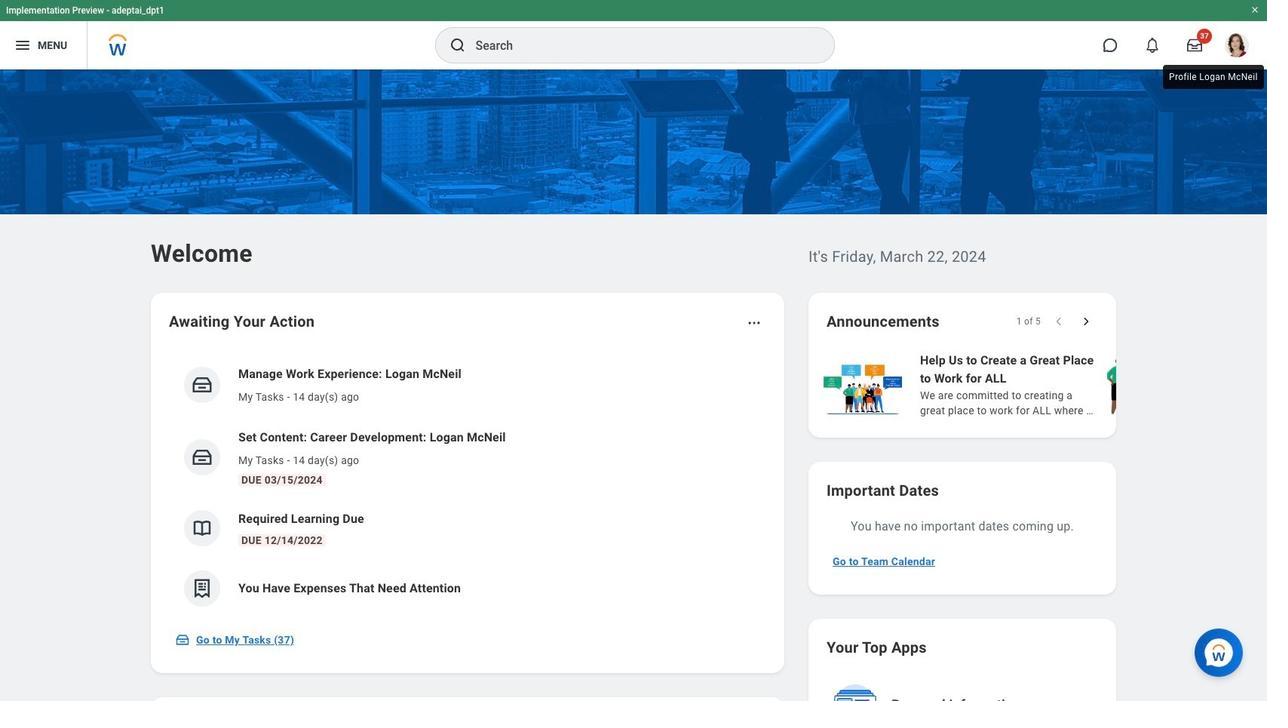 Task type: locate. For each thing, give the bounding box(es) containing it.
justify image
[[14, 36, 32, 54]]

notifications large image
[[1146, 38, 1161, 53]]

profile logan mcneil image
[[1226, 33, 1250, 60]]

main content
[[0, 69, 1268, 701]]

chevron right small image
[[1079, 314, 1094, 329]]

inbox image
[[191, 374, 214, 396], [191, 446, 214, 469]]

1 vertical spatial inbox image
[[191, 446, 214, 469]]

tooltip
[[1161, 62, 1268, 92]]

status
[[1017, 315, 1041, 328]]

1 horizontal spatial list
[[821, 350, 1268, 420]]

0 horizontal spatial list
[[169, 353, 767, 619]]

0 vertical spatial inbox image
[[191, 374, 214, 396]]

list
[[821, 350, 1268, 420], [169, 353, 767, 619]]

banner
[[0, 0, 1268, 69]]

inbox image
[[175, 632, 190, 647]]

inbox large image
[[1188, 38, 1203, 53]]

2 inbox image from the top
[[191, 446, 214, 469]]



Task type: describe. For each thing, give the bounding box(es) containing it.
search image
[[449, 36, 467, 54]]

Search Workday  search field
[[476, 29, 803, 62]]

chevron left small image
[[1052, 314, 1067, 329]]

dashboard expenses image
[[191, 577, 214, 600]]

book open image
[[191, 517, 214, 540]]

close environment banner image
[[1251, 5, 1260, 14]]

related actions image
[[747, 315, 762, 331]]

1 inbox image from the top
[[191, 374, 214, 396]]



Task type: vqa. For each thing, say whether or not it's contained in the screenshot.
Brennan
no



